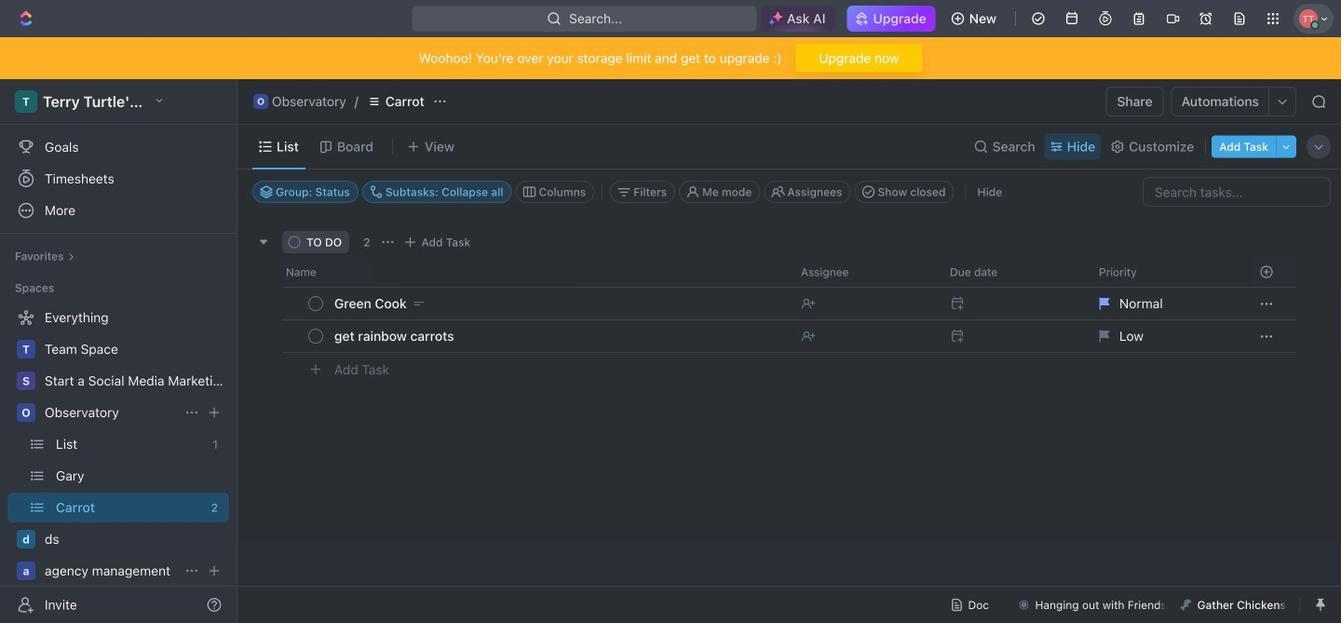 Task type: locate. For each thing, give the bounding box(es) containing it.
terry turtle's workspace, , element
[[15, 90, 37, 113]]

1 horizontal spatial observatory, , element
[[253, 94, 268, 109]]

tree
[[7, 303, 229, 623]]

observatory, , element
[[253, 94, 268, 109], [17, 403, 35, 422]]

1 vertical spatial observatory, , element
[[17, 403, 35, 422]]

agency management, , element
[[17, 562, 35, 580]]



Task type: describe. For each thing, give the bounding box(es) containing it.
0 horizontal spatial observatory, , element
[[17, 403, 35, 422]]

ds, , element
[[17, 530, 35, 549]]

sidebar navigation
[[0, 79, 241, 623]]

drumstick bite image
[[1181, 599, 1192, 611]]

change status for get rainbow carrots image
[[316, 332, 325, 341]]

tree inside sidebar navigation
[[7, 303, 229, 623]]

start a social media marketing agency, , element
[[17, 372, 35, 390]]

Search tasks... text field
[[1144, 178, 1330, 206]]

0 vertical spatial observatory, , element
[[253, 94, 268, 109]]

team space, , element
[[17, 340, 35, 359]]

change status for green cook image
[[316, 299, 325, 308]]



Task type: vqa. For each thing, say whether or not it's contained in the screenshot.
the leftmost Space
no



